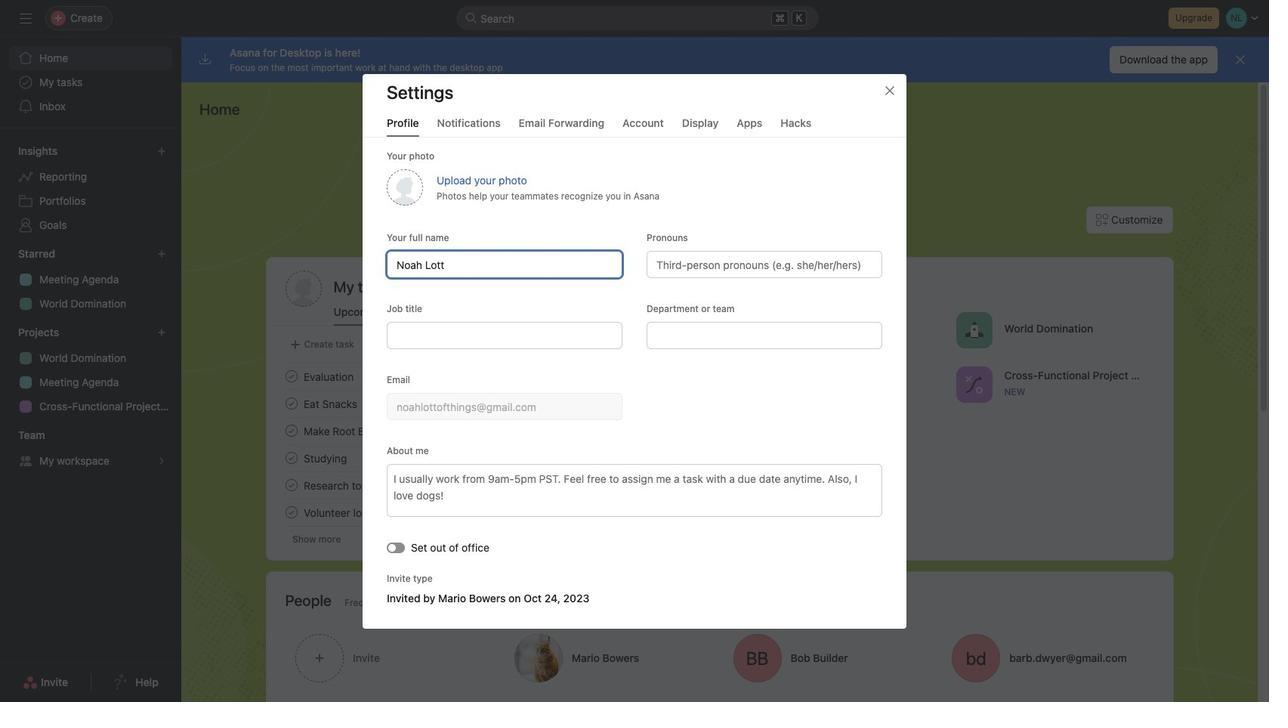 Task type: locate. For each thing, give the bounding box(es) containing it.
None text field
[[387, 322, 623, 349]]

mark complete image
[[282, 394, 300, 413], [282, 422, 300, 440], [282, 449, 300, 467], [282, 503, 300, 521]]

1 mark complete checkbox from the top
[[282, 394, 300, 413]]

1 mark complete image from the top
[[282, 367, 300, 385]]

rocket image
[[965, 321, 983, 339]]

projects element
[[0, 319, 181, 422]]

0 vertical spatial mark complete image
[[282, 367, 300, 385]]

mark complete image
[[282, 367, 300, 385], [282, 476, 300, 494]]

switch
[[387, 542, 405, 552]]

0 vertical spatial mark complete checkbox
[[282, 394, 300, 413]]

close image
[[884, 84, 896, 96]]

4 mark complete checkbox from the top
[[282, 476, 300, 494]]

1 vertical spatial mark complete image
[[282, 476, 300, 494]]

Mark complete checkbox
[[282, 394, 300, 413], [282, 503, 300, 521]]

4 mark complete image from the top
[[282, 503, 300, 521]]

Mark complete checkbox
[[282, 367, 300, 385], [282, 422, 300, 440], [282, 449, 300, 467], [282, 476, 300, 494]]

1 vertical spatial mark complete checkbox
[[282, 503, 300, 521]]

global element
[[0, 37, 181, 128]]

upload new photo image
[[387, 169, 423, 205]]

line_and_symbols image
[[965, 375, 983, 393]]

hide sidebar image
[[20, 12, 32, 24]]

Third-person pronouns (e.g. she/her/hers) text field
[[647, 251, 883, 278]]

None text field
[[387, 251, 623, 278], [647, 322, 883, 349], [387, 393, 623, 420], [387, 251, 623, 278], [647, 322, 883, 349], [387, 393, 623, 420]]



Task type: vqa. For each thing, say whether or not it's contained in the screenshot.
line_and_symbols Image
yes



Task type: describe. For each thing, give the bounding box(es) containing it.
3 mark complete image from the top
[[282, 449, 300, 467]]

teams element
[[0, 422, 181, 476]]

prominent image
[[465, 12, 478, 24]]

insights element
[[0, 138, 181, 240]]

2 mark complete checkbox from the top
[[282, 503, 300, 521]]

I usually work from 9am-5pm PST. Feel free to assign me a task with a due date anytime. Also, I love dogs! text field
[[387, 464, 883, 517]]

2 mark complete image from the top
[[282, 422, 300, 440]]

add profile photo image
[[285, 271, 322, 307]]

2 mark complete image from the top
[[282, 476, 300, 494]]

3 mark complete checkbox from the top
[[282, 449, 300, 467]]

1 mark complete image from the top
[[282, 394, 300, 413]]

starred element
[[0, 240, 181, 319]]

1 mark complete checkbox from the top
[[282, 367, 300, 385]]

dismiss image
[[1235, 54, 1247, 66]]

2 mark complete checkbox from the top
[[282, 422, 300, 440]]



